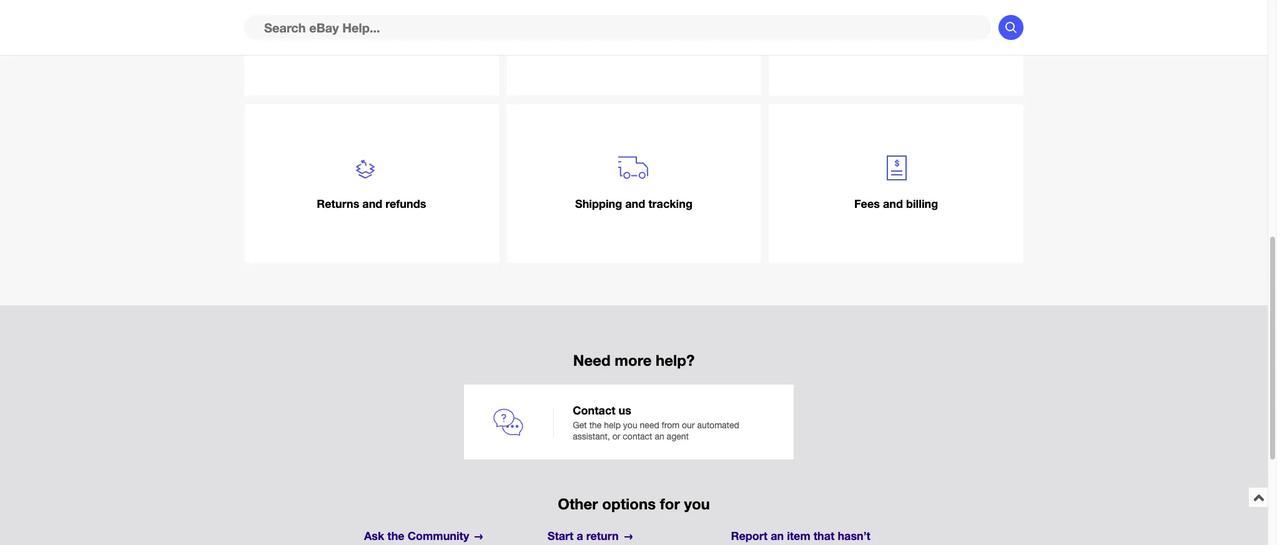 Task type: describe. For each thing, give the bounding box(es) containing it.
other options for you
[[558, 496, 710, 513]]

that
[[814, 529, 835, 543]]

start
[[548, 529, 574, 543]]

account link
[[769, 0, 1024, 96]]

report an item that hasn't link
[[731, 529, 904, 545]]

contact
[[573, 404, 616, 418]]

1 vertical spatial the
[[387, 529, 405, 543]]

contact
[[623, 432, 652, 442]]

help
[[604, 420, 621, 430]]

report an item that hasn't
[[731, 529, 871, 545]]

report
[[731, 529, 768, 543]]

refunds
[[386, 197, 426, 211]]

the inside contact us get the help you need from our automated assistant, or contact an agent
[[589, 420, 602, 430]]

and for fees
[[883, 197, 903, 211]]

contact us get the help you need from our automated assistant, or contact an agent
[[573, 404, 740, 442]]

you inside contact us get the help you need from our automated assistant, or contact an agent
[[623, 420, 638, 430]]

tracking
[[649, 197, 693, 211]]

an inside report an item that hasn't
[[771, 529, 784, 543]]

options
[[602, 496, 656, 513]]

a
[[577, 529, 583, 543]]

us
[[619, 404, 631, 418]]

returns and refunds
[[317, 197, 426, 211]]

1 horizontal spatial you
[[684, 496, 710, 513]]

need
[[573, 352, 611, 369]]

start a return
[[548, 529, 619, 543]]

and for shipping
[[625, 197, 645, 211]]

billing
[[906, 197, 938, 211]]

agent
[[667, 432, 689, 442]]

selling link
[[507, 0, 761, 96]]

shipping and tracking link
[[507, 104, 761, 263]]



Task type: vqa. For each thing, say whether or not it's contained in the screenshot.
Book Plates link
no



Task type: locate. For each thing, give the bounding box(es) containing it.
returns
[[317, 197, 359, 211]]

0 vertical spatial an
[[655, 432, 664, 442]]

buying
[[353, 29, 390, 43]]

0 horizontal spatial the
[[387, 529, 405, 543]]

returns and refunds link
[[244, 104, 499, 263]]

from
[[662, 420, 680, 430]]

2 and from the left
[[625, 197, 645, 211]]

and inside shipping and tracking link
[[625, 197, 645, 211]]

fees and billing
[[855, 197, 938, 211]]

ask the community
[[364, 529, 469, 543]]

and right fees
[[883, 197, 903, 211]]

0 vertical spatial the
[[589, 420, 602, 430]]

you up contact
[[623, 420, 638, 430]]

you right for
[[684, 496, 710, 513]]

start a return link
[[548, 529, 720, 545]]

account
[[874, 29, 919, 43]]

an inside contact us get the help you need from our automated assistant, or contact an agent
[[655, 432, 664, 442]]

0 horizontal spatial an
[[655, 432, 664, 442]]

buying link
[[244, 0, 499, 96]]

or
[[613, 432, 621, 442]]

the
[[589, 420, 602, 430], [387, 529, 405, 543]]

Search eBay Help... text field
[[244, 15, 991, 40]]

shipping and tracking
[[575, 197, 693, 211]]

1 and from the left
[[362, 197, 382, 211]]

and inside 'returns and refunds' link
[[362, 197, 382, 211]]

fees and billing link
[[769, 104, 1024, 263]]

an down need
[[655, 432, 664, 442]]

help?
[[656, 352, 695, 369]]

ask the community link
[[364, 529, 537, 545]]

and
[[362, 197, 382, 211], [625, 197, 645, 211], [883, 197, 903, 211]]

need
[[640, 420, 659, 430]]

return
[[586, 529, 619, 543]]

0 horizontal spatial you
[[623, 420, 638, 430]]

0 vertical spatial you
[[623, 420, 638, 430]]

ask
[[364, 529, 384, 543]]

an left item
[[771, 529, 784, 543]]

and left tracking in the top right of the page
[[625, 197, 645, 211]]

selling
[[616, 29, 652, 43]]

our
[[682, 420, 695, 430]]

and left refunds at left
[[362, 197, 382, 211]]

hasn't
[[838, 529, 871, 543]]

item
[[787, 529, 811, 543]]

1 horizontal spatial the
[[589, 420, 602, 430]]

other
[[558, 496, 598, 513]]

0 horizontal spatial and
[[362, 197, 382, 211]]

1 horizontal spatial an
[[771, 529, 784, 543]]

and for returns
[[362, 197, 382, 211]]

for
[[660, 496, 680, 513]]

1 horizontal spatial and
[[625, 197, 645, 211]]

more
[[615, 352, 652, 369]]

the right ask at left
[[387, 529, 405, 543]]

fees
[[855, 197, 880, 211]]

1 vertical spatial an
[[771, 529, 784, 543]]

and inside fees and billing link
[[883, 197, 903, 211]]

3 and from the left
[[883, 197, 903, 211]]

1 vertical spatial you
[[684, 496, 710, 513]]

automated
[[697, 420, 740, 430]]

community
[[408, 529, 469, 543]]

assistant,
[[573, 432, 610, 442]]

an
[[655, 432, 664, 442], [771, 529, 784, 543]]

2 horizontal spatial and
[[883, 197, 903, 211]]

need more help?
[[573, 352, 695, 369]]

shipping
[[575, 197, 622, 211]]

the up assistant,
[[589, 420, 602, 430]]

get
[[573, 420, 587, 430]]

you
[[623, 420, 638, 430], [684, 496, 710, 513]]



